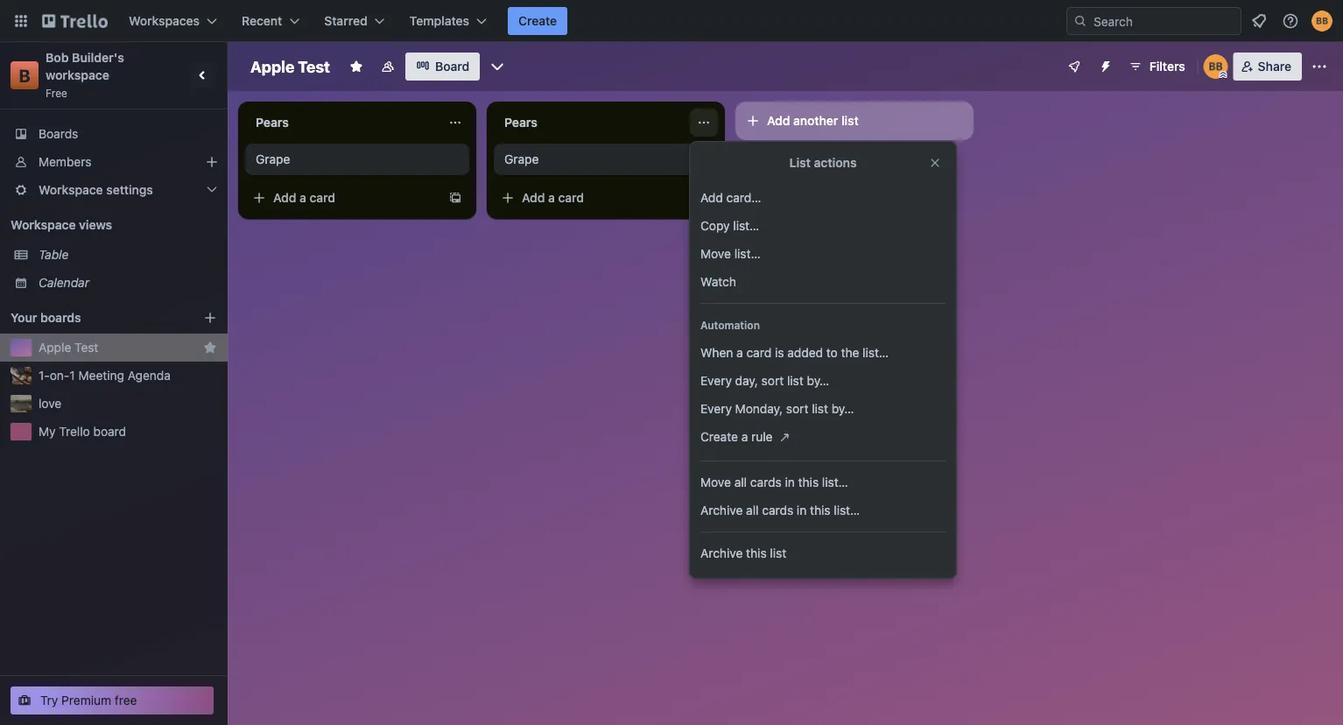 Task type: locate. For each thing, give the bounding box(es) containing it.
1 vertical spatial apple
[[39, 340, 71, 355]]

1 horizontal spatial apple test
[[250, 57, 330, 76]]

0 horizontal spatial pears text field
[[245, 109, 438, 137]]

every inside 'link'
[[701, 374, 732, 388]]

workspace settings button
[[0, 176, 228, 204]]

add
[[767, 113, 790, 128], [273, 190, 296, 205], [522, 190, 545, 205], [701, 190, 723, 205]]

list actions
[[790, 155, 857, 170]]

0 horizontal spatial card
[[310, 190, 335, 205]]

meeting
[[78, 368, 124, 383]]

premium
[[61, 693, 111, 708]]

open information menu image
[[1282, 12, 1300, 30]]

0 vertical spatial all
[[735, 475, 747, 490]]

pears down apple test text box
[[256, 115, 289, 130]]

1 horizontal spatial test
[[298, 57, 330, 76]]

move down create a rule
[[701, 475, 731, 490]]

1 horizontal spatial by…
[[832, 402, 854, 416]]

1 vertical spatial this
[[810, 503, 831, 518]]

0 vertical spatial sort
[[762, 374, 784, 388]]

card for create from template… icon
[[310, 190, 335, 205]]

apple test up 1
[[39, 340, 98, 355]]

2 pears text field from the left
[[494, 109, 687, 137]]

0 vertical spatial cards
[[750, 475, 782, 490]]

copy list… link
[[690, 212, 956, 240]]

apple down recent dropdown button
[[250, 57, 294, 76]]

list down when a card is added to the list…
[[787, 374, 804, 388]]

archive
[[701, 503, 743, 518], [701, 546, 743, 561]]

Board name text field
[[242, 53, 339, 81]]

cards inside move all cards in this list… link
[[750, 475, 782, 490]]

bob
[[46, 50, 69, 65]]

add a card button
[[245, 184, 441, 212], [494, 184, 690, 212]]

0 horizontal spatial bob builder (bobbuilder40) image
[[1204, 54, 1229, 79]]

apple test inside text box
[[250, 57, 330, 76]]

love link
[[39, 395, 217, 413]]

1 horizontal spatial add a card
[[522, 190, 584, 205]]

archive this list link
[[690, 540, 956, 568]]

list
[[842, 113, 859, 128], [787, 374, 804, 388], [812, 402, 829, 416], [770, 546, 787, 561]]

1 horizontal spatial grape
[[504, 152, 539, 166]]

0 notifications image
[[1249, 11, 1270, 32]]

list inside 'button'
[[842, 113, 859, 128]]

create from template… image
[[448, 191, 462, 205]]

is
[[775, 346, 784, 360]]

1 every from the top
[[701, 374, 732, 388]]

sort inside every monday, sort list by… link
[[786, 402, 809, 416]]

1 horizontal spatial add a card button
[[494, 184, 690, 212]]

2 move from the top
[[701, 475, 731, 490]]

0 vertical spatial move
[[701, 247, 731, 261]]

your boards with 4 items element
[[11, 307, 177, 328]]

1 vertical spatial move
[[701, 475, 731, 490]]

list…
[[733, 219, 760, 233], [735, 247, 761, 261], [863, 346, 889, 360], [822, 475, 849, 490], [834, 503, 860, 518]]

list… up archive all cards in this list… link at bottom right
[[822, 475, 849, 490]]

Search field
[[1088, 8, 1241, 34]]

apple test
[[250, 57, 330, 76], [39, 340, 98, 355]]

list… inside the move list… link
[[735, 247, 761, 261]]

1 pears from the left
[[256, 115, 289, 130]]

your boards
[[11, 310, 81, 325]]

add inside add another list 'button'
[[767, 113, 790, 128]]

1 horizontal spatial apple
[[250, 57, 294, 76]]

1 vertical spatial create
[[701, 430, 738, 444]]

list down the archive all cards in this list…
[[770, 546, 787, 561]]

by… inside 'link'
[[807, 374, 830, 388]]

all down the move all cards in this list… on the right bottom of the page
[[746, 503, 759, 518]]

0 horizontal spatial add a card button
[[245, 184, 441, 212]]

1 horizontal spatial sort
[[786, 402, 809, 416]]

0 vertical spatial by…
[[807, 374, 830, 388]]

1 vertical spatial archive
[[701, 546, 743, 561]]

1 horizontal spatial pears text field
[[494, 109, 687, 137]]

2 horizontal spatial card
[[747, 346, 772, 360]]

add a card for create from template… image
[[522, 190, 584, 205]]

0 vertical spatial create
[[519, 14, 557, 28]]

grape for create from template… icon
[[256, 152, 290, 166]]

share
[[1258, 59, 1292, 74]]

in
[[785, 475, 795, 490], [797, 503, 807, 518]]

2 grape from the left
[[504, 152, 539, 166]]

0 vertical spatial this
[[798, 475, 819, 490]]

2 add a card button from the left
[[494, 184, 690, 212]]

your
[[11, 310, 37, 325]]

settings
[[106, 183, 153, 197]]

0 horizontal spatial apple test
[[39, 340, 98, 355]]

archive for archive this list
[[701, 546, 743, 561]]

create for create a rule
[[701, 430, 738, 444]]

cards up the archive all cards in this list…
[[750, 475, 782, 490]]

list… down copy list… at the top right of page
[[735, 247, 761, 261]]

1 vertical spatial apple test
[[39, 340, 98, 355]]

calendar link
[[39, 274, 217, 292]]

sort for day,
[[762, 374, 784, 388]]

workspace inside workspace settings popup button
[[39, 183, 103, 197]]

boards
[[39, 127, 78, 141]]

1 pears text field from the left
[[245, 109, 438, 137]]

0 horizontal spatial add a card
[[273, 190, 335, 205]]

add board image
[[203, 311, 217, 325]]

create for create
[[519, 14, 557, 28]]

card
[[310, 190, 335, 205], [558, 190, 584, 205], [747, 346, 772, 360]]

this for move all cards in this list…
[[798, 475, 819, 490]]

move down 'copy'
[[701, 247, 731, 261]]

bob builder (bobbuilder40) image right filters
[[1204, 54, 1229, 79]]

board
[[93, 424, 126, 439]]

cards inside archive all cards in this list… link
[[762, 503, 794, 518]]

bob builder's workspace free
[[46, 50, 127, 99]]

by… for every day, sort list by…
[[807, 374, 830, 388]]

free
[[46, 87, 67, 99]]

0 horizontal spatial grape
[[256, 152, 290, 166]]

0 vertical spatial apple test
[[250, 57, 330, 76]]

1 horizontal spatial card
[[558, 190, 584, 205]]

bob builder's workspace link
[[46, 50, 127, 82]]

0 horizontal spatial in
[[785, 475, 795, 490]]

every day, sort list by… link
[[690, 367, 956, 395]]

automation
[[701, 319, 760, 331]]

create
[[519, 14, 557, 28], [701, 430, 738, 444]]

starred icon image
[[203, 341, 217, 355]]

apple test down recent dropdown button
[[250, 57, 330, 76]]

0 horizontal spatial test
[[75, 340, 98, 355]]

when
[[701, 346, 733, 360]]

this up archive all cards in this list… link at bottom right
[[798, 475, 819, 490]]

2 archive from the top
[[701, 546, 743, 561]]

sort
[[762, 374, 784, 388], [786, 402, 809, 416]]

by… down every day, sort list by… 'link'
[[832, 402, 854, 416]]

bob builder (bobbuilder40) image
[[1312, 11, 1333, 32], [1204, 54, 1229, 79]]

0 vertical spatial archive
[[701, 503, 743, 518]]

every down "when"
[[701, 374, 732, 388]]

add a card
[[273, 190, 335, 205], [522, 190, 584, 205]]

1 add a card from the left
[[273, 190, 335, 205]]

1 vertical spatial bob builder (bobbuilder40) image
[[1204, 54, 1229, 79]]

workspace for workspace settings
[[39, 183, 103, 197]]

primary element
[[0, 0, 1344, 42]]

move for move list…
[[701, 247, 731, 261]]

0 vertical spatial workspace
[[39, 183, 103, 197]]

1 horizontal spatial grape link
[[504, 151, 708, 168]]

add a card button for create from template… image
[[494, 184, 690, 212]]

pears
[[256, 115, 289, 130], [504, 115, 538, 130]]

1 vertical spatial cards
[[762, 503, 794, 518]]

pears text field for create from template… image
[[494, 109, 687, 137]]

members link
[[0, 148, 228, 176]]

this
[[798, 475, 819, 490], [810, 503, 831, 518], [746, 546, 767, 561]]

1 archive from the top
[[701, 503, 743, 518]]

sort right day,
[[762, 374, 784, 388]]

switch to… image
[[12, 12, 30, 30]]

1 vertical spatial all
[[746, 503, 759, 518]]

builder's
[[72, 50, 124, 65]]

0 horizontal spatial sort
[[762, 374, 784, 388]]

1 horizontal spatial pears
[[504, 115, 538, 130]]

0 vertical spatial bob builder (bobbuilder40) image
[[1312, 11, 1333, 32]]

this down the archive all cards in this list…
[[746, 546, 767, 561]]

sort inside every day, sort list by… 'link'
[[762, 374, 784, 388]]

in down move all cards in this list… link
[[797, 503, 807, 518]]

in up the archive all cards in this list…
[[785, 475, 795, 490]]

1 horizontal spatial bob builder (bobbuilder40) image
[[1312, 11, 1333, 32]]

list… inside move all cards in this list… link
[[822, 475, 849, 490]]

every up create a rule
[[701, 402, 732, 416]]

1 add a card button from the left
[[245, 184, 441, 212]]

1 vertical spatial every
[[701, 402, 732, 416]]

2 every from the top
[[701, 402, 732, 416]]

all down create a rule
[[735, 475, 747, 490]]

2 grape link from the left
[[504, 151, 708, 168]]

move all cards in this list… link
[[690, 469, 956, 497]]

archive inside archive all cards in this list… link
[[701, 503, 743, 518]]

create a rule link
[[690, 423, 956, 454]]

Pears text field
[[245, 109, 438, 137], [494, 109, 687, 137]]

every monday, sort list by…
[[701, 402, 854, 416]]

pears down customize views image
[[504, 115, 538, 130]]

1 vertical spatial test
[[75, 340, 98, 355]]

grape link
[[256, 151, 459, 168], [504, 151, 708, 168]]

archive inside archive this list link
[[701, 546, 743, 561]]

workspace up table
[[11, 218, 76, 232]]

2 pears from the left
[[504, 115, 538, 130]]

list right another
[[842, 113, 859, 128]]

grape for create from template… image
[[504, 152, 539, 166]]

move
[[701, 247, 731, 261], [701, 475, 731, 490]]

archive down the archive all cards in this list…
[[701, 546, 743, 561]]

apple up on-
[[39, 340, 71, 355]]

1 grape link from the left
[[256, 151, 459, 168]]

list… down card…
[[733, 219, 760, 233]]

workspace for workspace views
[[11, 218, 76, 232]]

1 move from the top
[[701, 247, 731, 261]]

0 vertical spatial apple
[[250, 57, 294, 76]]

archive up archive this list
[[701, 503, 743, 518]]

sort down every day, sort list by… 'link'
[[786, 402, 809, 416]]

test down your boards with 4 items element
[[75, 340, 98, 355]]

when a card is added to the list…
[[701, 346, 889, 360]]

cards down the move all cards in this list… on the right bottom of the page
[[762, 503, 794, 518]]

1 vertical spatial in
[[797, 503, 807, 518]]

1 vertical spatial sort
[[786, 402, 809, 416]]

0 horizontal spatial pears
[[256, 115, 289, 130]]

move all cards in this list…
[[701, 475, 849, 490]]

1 grape from the left
[[256, 152, 290, 166]]

on-
[[50, 368, 70, 383]]

by… down when a card is added to the list… link
[[807, 374, 830, 388]]

my trello board link
[[39, 423, 217, 441]]

grape
[[256, 152, 290, 166], [504, 152, 539, 166]]

0 vertical spatial test
[[298, 57, 330, 76]]

archive all cards in this list… link
[[690, 497, 956, 525]]

0 horizontal spatial grape link
[[256, 151, 459, 168]]

share button
[[1234, 53, 1302, 81]]

0 horizontal spatial create
[[519, 14, 557, 28]]

workspace down members
[[39, 183, 103, 197]]

test left star or unstar board icon
[[298, 57, 330, 76]]

0 horizontal spatial by…
[[807, 374, 830, 388]]

list… down move all cards in this list… link
[[834, 503, 860, 518]]

0 vertical spatial every
[[701, 374, 732, 388]]

workspace visible image
[[381, 60, 395, 74]]

b
[[19, 65, 30, 85]]

test
[[298, 57, 330, 76], [75, 340, 98, 355]]

1 vertical spatial workspace
[[11, 218, 76, 232]]

1 vertical spatial by…
[[832, 402, 854, 416]]

to
[[827, 346, 838, 360]]

0 vertical spatial in
[[785, 475, 795, 490]]

this down move all cards in this list… link
[[810, 503, 831, 518]]

boards link
[[0, 120, 228, 148]]

agenda
[[128, 368, 171, 383]]

actions
[[814, 155, 857, 170]]

list
[[790, 155, 811, 170]]

1 horizontal spatial create
[[701, 430, 738, 444]]

create inside button
[[519, 14, 557, 28]]

2 add a card from the left
[[522, 190, 584, 205]]

cards
[[750, 475, 782, 490], [762, 503, 794, 518]]

1 horizontal spatial in
[[797, 503, 807, 518]]

workspace
[[46, 68, 109, 82]]

bob builder (bobbuilder40) image right open information menu 'image'
[[1312, 11, 1333, 32]]

list… inside copy list… link
[[733, 219, 760, 233]]



Task type: vqa. For each thing, say whether or not it's contained in the screenshot.
Your boards with 2 items element
no



Task type: describe. For each thing, give the bounding box(es) containing it.
sort for monday,
[[786, 402, 809, 416]]

create from template… image
[[697, 191, 711, 205]]

create a rule
[[701, 430, 773, 444]]

recent
[[242, 14, 282, 28]]

starred
[[324, 14, 368, 28]]

power ups image
[[1067, 60, 1081, 74]]

add another list
[[767, 113, 859, 128]]

test inside text box
[[298, 57, 330, 76]]

copy
[[701, 219, 730, 233]]

apple test link
[[39, 339, 196, 356]]

views
[[79, 218, 112, 232]]

my
[[39, 424, 56, 439]]

add inside add card… link
[[701, 190, 723, 205]]

trello
[[59, 424, 90, 439]]

watch
[[701, 275, 736, 289]]

add card… link
[[690, 184, 956, 212]]

free
[[115, 693, 137, 708]]

grape link for pears text field associated with create from template… icon
[[256, 151, 459, 168]]

my trello board
[[39, 424, 126, 439]]

monday,
[[735, 402, 783, 416]]

add a card button for create from template… icon
[[245, 184, 441, 212]]

list… inside archive all cards in this list… link
[[834, 503, 860, 518]]

card…
[[727, 190, 761, 205]]

pears for pears text field associated with create from template… icon
[[256, 115, 289, 130]]

every for every monday, sort list by…
[[701, 402, 732, 416]]

this for archive all cards in this list…
[[810, 503, 831, 518]]

bob builder (bobbuilder40) image inside primary element
[[1312, 11, 1333, 32]]

archive all cards in this list…
[[701, 503, 860, 518]]

filters
[[1150, 59, 1186, 74]]

members
[[39, 155, 92, 169]]

copy list…
[[701, 219, 760, 233]]

workspace settings
[[39, 183, 153, 197]]

1
[[70, 368, 75, 383]]

starred button
[[314, 7, 396, 35]]

list inside 'link'
[[787, 374, 804, 388]]

every day, sort list by…
[[701, 374, 830, 388]]

cards for move
[[750, 475, 782, 490]]

archive this list
[[701, 546, 787, 561]]

calendar
[[39, 275, 89, 290]]

card for create from template… image
[[558, 190, 584, 205]]

filters button
[[1123, 53, 1191, 81]]

try
[[40, 693, 58, 708]]

table link
[[39, 246, 217, 264]]

star or unstar board image
[[349, 60, 363, 74]]

the
[[841, 346, 860, 360]]

2 vertical spatial this
[[746, 546, 767, 561]]

pears for create from template… image's pears text field
[[504, 115, 538, 130]]

by… for every monday, sort list by…
[[832, 402, 854, 416]]

boards
[[40, 310, 81, 325]]

love
[[39, 396, 62, 411]]

1-on-1 meeting agenda
[[39, 368, 171, 383]]

1-
[[39, 368, 50, 383]]

create button
[[508, 7, 568, 35]]

every for every day, sort list by…
[[701, 374, 732, 388]]

this member is an admin of this board. image
[[1220, 71, 1228, 79]]

cards for archive
[[762, 503, 794, 518]]

workspace navigation collapse icon image
[[191, 63, 215, 88]]

table
[[39, 247, 69, 262]]

apple inside text box
[[250, 57, 294, 76]]

try premium free
[[40, 693, 137, 708]]

workspaces button
[[118, 7, 228, 35]]

when a card is added to the list… link
[[690, 339, 956, 367]]

another
[[794, 113, 839, 128]]

add another list button
[[736, 102, 974, 140]]

templates
[[410, 14, 469, 28]]

move list…
[[701, 247, 761, 261]]

search image
[[1074, 14, 1088, 28]]

move list… link
[[690, 240, 956, 268]]

back to home image
[[42, 7, 108, 35]]

every monday, sort list by… link
[[690, 395, 956, 423]]

1-on-1 meeting agenda link
[[39, 367, 217, 384]]

show menu image
[[1311, 58, 1329, 75]]

board
[[435, 59, 470, 74]]

watch link
[[690, 268, 956, 296]]

archive for archive all cards in this list…
[[701, 503, 743, 518]]

in for archive all cards in this list…
[[797, 503, 807, 518]]

0 horizontal spatial apple
[[39, 340, 71, 355]]

templates button
[[399, 7, 498, 35]]

customize views image
[[489, 58, 506, 75]]

add card…
[[701, 190, 761, 205]]

move for move all cards in this list…
[[701, 475, 731, 490]]

recent button
[[231, 7, 310, 35]]

try premium free button
[[11, 687, 214, 715]]

rule
[[752, 430, 773, 444]]

workspace views
[[11, 218, 112, 232]]

added
[[788, 346, 823, 360]]

in for move all cards in this list…
[[785, 475, 795, 490]]

automation image
[[1092, 53, 1116, 77]]

add a card for create from template… icon
[[273, 190, 335, 205]]

grape link for create from template… image's pears text field
[[504, 151, 708, 168]]

all for archive
[[746, 503, 759, 518]]

b link
[[11, 61, 39, 89]]

list… right the
[[863, 346, 889, 360]]

list down every day, sort list by… 'link'
[[812, 402, 829, 416]]

all for move
[[735, 475, 747, 490]]

pears text field for create from template… icon
[[245, 109, 438, 137]]

day,
[[735, 374, 758, 388]]

board link
[[406, 53, 480, 81]]

workspaces
[[129, 14, 200, 28]]



